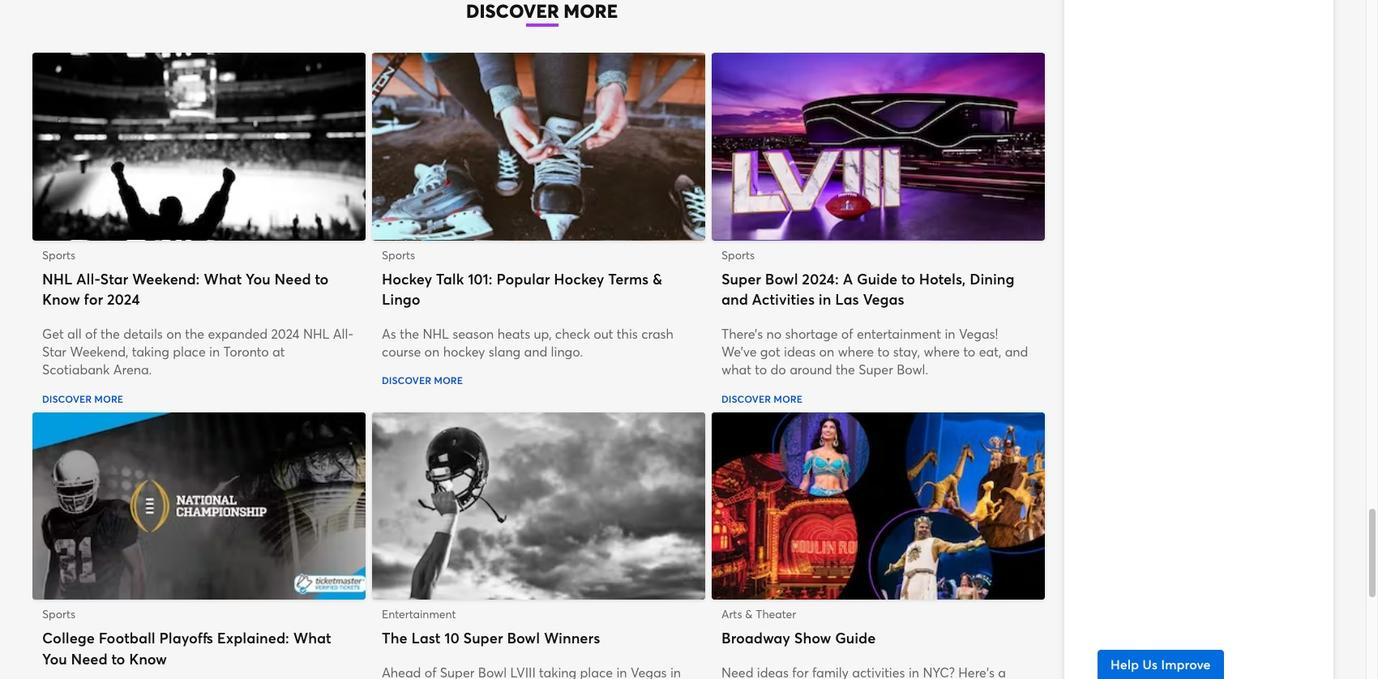 Task type: locate. For each thing, give the bounding box(es) containing it.
1 vertical spatial star
[[42, 343, 66, 360]]

winners
[[544, 629, 600, 648]]

guide up vegas
[[857, 269, 898, 289]]

2 horizontal spatial on
[[819, 343, 834, 360]]

0 vertical spatial super
[[722, 269, 761, 289]]

where up bowl.
[[924, 343, 960, 360]]

guide
[[857, 269, 898, 289], [835, 629, 876, 648]]

star up for
[[100, 269, 128, 289]]

2 of from the left
[[841, 325, 853, 342]]

1 vertical spatial need
[[71, 649, 108, 668]]

on inside there's no shortage of entertainment in vegas! we've got ideas on where to stay, where to eat, and what to do around the super bowl.
[[819, 343, 834, 360]]

what inside sports college football playoffs explained: what you need to know
[[293, 629, 331, 648]]

2 horizontal spatial nhl
[[423, 325, 449, 342]]

all- up for
[[76, 269, 100, 289]]

what up expanded
[[204, 269, 242, 289]]

the
[[101, 325, 120, 342], [185, 325, 204, 342], [400, 325, 419, 342], [836, 361, 855, 378]]

and right the eat,
[[1005, 343, 1028, 360]]

0 horizontal spatial super
[[463, 629, 503, 648]]

and
[[722, 290, 748, 309], [524, 343, 547, 360], [1005, 343, 1028, 360]]

got
[[760, 343, 781, 360]]

sports inside sports hockey talk 101: popular hockey terms & lingo
[[382, 247, 415, 262]]

nhl inside the as the nhl season heats up, check out this crash course on hockey slang and lingo.
[[423, 325, 449, 342]]

toronto
[[223, 343, 269, 360]]

1 horizontal spatial where
[[924, 343, 960, 360]]

in
[[819, 290, 831, 309], [945, 325, 956, 342], [209, 343, 220, 360]]

what
[[204, 269, 242, 289], [293, 629, 331, 648]]

to inside sports super bowl 2024: a guide to hotels, dining and activities in las vegas
[[902, 269, 915, 289]]

on right course on the bottom left of the page
[[425, 343, 440, 360]]

discover down course on the bottom left of the page
[[382, 374, 431, 387]]

1 horizontal spatial and
[[722, 290, 748, 309]]

on up place
[[166, 325, 181, 342]]

0 vertical spatial need
[[274, 269, 311, 289]]

2024 right for
[[107, 290, 140, 309]]

discover more down course on the bottom left of the page
[[382, 374, 463, 387]]

&
[[653, 269, 662, 289], [745, 606, 753, 622]]

discover
[[382, 374, 431, 387], [42, 392, 92, 405], [722, 392, 771, 405]]

more for all-
[[94, 392, 123, 405]]

talk
[[436, 269, 464, 289]]

guide for show
[[835, 629, 876, 648]]

nhl up hockey
[[423, 325, 449, 342]]

of right all
[[85, 325, 97, 342]]

discover more down scotiabank
[[42, 392, 123, 405]]

of down las
[[841, 325, 853, 342]]

sports inside sports super bowl 2024: a guide to hotels, dining and activities in las vegas
[[722, 247, 755, 262]]

explained:
[[217, 629, 289, 648]]

0 vertical spatial know
[[42, 290, 80, 309]]

in inside get all of the details on the expanded 2024 nhl all- star weekend, taking place in toronto at scotiabank arena.
[[209, 343, 220, 360]]

entertainment
[[857, 325, 941, 342]]

1 horizontal spatial nhl
[[303, 325, 330, 342]]

super right 10
[[463, 629, 503, 648]]

show
[[794, 629, 831, 648]]

discover more for hockey talk 101: popular hockey terms & lingo
[[382, 374, 463, 387]]

need for explained:
[[71, 649, 108, 668]]

and down the up,
[[524, 343, 547, 360]]

to
[[315, 269, 329, 289], [902, 269, 915, 289], [878, 343, 890, 360], [964, 343, 976, 360], [755, 361, 767, 378], [111, 649, 125, 668]]

2024
[[107, 290, 140, 309], [271, 325, 300, 342]]

all- inside sports nhl all-star weekend: what you need to know for 2024
[[76, 269, 100, 289]]

there's no shortage of entertainment in vegas! we've got ideas on where to stay, where to eat, and what to do around the super bowl.
[[722, 325, 1028, 378]]

2 horizontal spatial in
[[945, 325, 956, 342]]

star down the "get"
[[42, 343, 66, 360]]

1 vertical spatial in
[[945, 325, 956, 342]]

1 horizontal spatial discover
[[382, 374, 431, 387]]

0 horizontal spatial of
[[85, 325, 97, 342]]

1 horizontal spatial star
[[100, 269, 128, 289]]

playoffs
[[159, 629, 213, 648]]

guide right "show" on the bottom of page
[[835, 629, 876, 648]]

0 vertical spatial 2024
[[107, 290, 140, 309]]

guide inside arts & theater broadway show guide
[[835, 629, 876, 648]]

sports college football playoffs explained: what you need to know
[[42, 606, 331, 668]]

in inside there's no shortage of entertainment in vegas! we've got ideas on where to stay, where to eat, and what to do around the super bowl.
[[945, 325, 956, 342]]

what right explained:
[[293, 629, 331, 648]]

2 horizontal spatial discover
[[722, 392, 771, 405]]

know down football
[[129, 649, 167, 668]]

more
[[434, 374, 463, 387], [94, 392, 123, 405], [774, 392, 803, 405]]

more down arena.
[[94, 392, 123, 405]]

the right around
[[836, 361, 855, 378]]

1 vertical spatial guide
[[835, 629, 876, 648]]

you for all-
[[246, 269, 271, 289]]

guide inside sports super bowl 2024: a guide to hotels, dining and activities in las vegas
[[857, 269, 898, 289]]

and up there's
[[722, 290, 748, 309]]

know for football
[[129, 649, 167, 668]]

all
[[67, 325, 82, 342]]

0 horizontal spatial need
[[71, 649, 108, 668]]

where
[[838, 343, 874, 360], [924, 343, 960, 360]]

hockey up lingo
[[382, 269, 432, 289]]

& right "arts"
[[745, 606, 753, 622]]

star
[[100, 269, 128, 289], [42, 343, 66, 360]]

1 horizontal spatial of
[[841, 325, 853, 342]]

0 horizontal spatial star
[[42, 343, 66, 360]]

1 horizontal spatial hockey
[[554, 269, 604, 289]]

you inside sports college football playoffs explained: what you need to know
[[42, 649, 67, 668]]

0 horizontal spatial &
[[653, 269, 662, 289]]

2 horizontal spatial discover more
[[722, 392, 803, 405]]

2 vertical spatial in
[[209, 343, 220, 360]]

0 horizontal spatial bowl
[[507, 629, 540, 648]]

sports inside sports nhl all-star weekend: what you need to know for 2024
[[42, 247, 75, 262]]

2024:
[[802, 269, 839, 289]]

discover more
[[382, 374, 463, 387], [42, 392, 123, 405], [722, 392, 803, 405]]

nhl inside sports nhl all-star weekend: what you need to know for 2024
[[42, 269, 72, 289]]

discover more down do on the bottom right
[[722, 392, 803, 405]]

1 horizontal spatial need
[[274, 269, 311, 289]]

need
[[274, 269, 311, 289], [71, 649, 108, 668]]

0 horizontal spatial you
[[42, 649, 67, 668]]

what inside sports nhl all-star weekend: what you need to know for 2024
[[204, 269, 242, 289]]

2 where from the left
[[924, 343, 960, 360]]

super inside there's no shortage of entertainment in vegas! we've got ideas on where to stay, where to eat, and what to do around the super bowl.
[[859, 361, 893, 378]]

know
[[42, 290, 80, 309], [129, 649, 167, 668]]

1 of from the left
[[85, 325, 97, 342]]

sports up activities
[[722, 247, 755, 262]]

in right place
[[209, 343, 220, 360]]

0 vertical spatial bowl
[[765, 269, 798, 289]]

0 horizontal spatial know
[[42, 290, 80, 309]]

0 horizontal spatial more
[[94, 392, 123, 405]]

1 vertical spatial you
[[42, 649, 67, 668]]

around
[[790, 361, 832, 378]]

0 vertical spatial what
[[204, 269, 242, 289]]

sports up lingo
[[382, 247, 415, 262]]

discover down what on the right of the page
[[722, 392, 771, 405]]

what for explained:
[[293, 629, 331, 648]]

0 horizontal spatial nhl
[[42, 269, 72, 289]]

weekend:
[[132, 269, 200, 289]]

1 vertical spatial 2024
[[271, 325, 300, 342]]

sports inside sports college football playoffs explained: what you need to know
[[42, 606, 75, 622]]

1 where from the left
[[838, 343, 874, 360]]

0 vertical spatial guide
[[857, 269, 898, 289]]

more down hockey
[[434, 374, 463, 387]]

0 vertical spatial all-
[[76, 269, 100, 289]]

1 vertical spatial bowl
[[507, 629, 540, 648]]

know for all-
[[42, 290, 80, 309]]

in inside sports super bowl 2024: a guide to hotels, dining and activities in las vegas
[[819, 290, 831, 309]]

in down 2024:
[[819, 290, 831, 309]]

2024 up at
[[271, 325, 300, 342]]

0 horizontal spatial hockey
[[382, 269, 432, 289]]

nhl up the "get"
[[42, 269, 72, 289]]

theater
[[756, 606, 796, 622]]

sports up college
[[42, 606, 75, 622]]

1 vertical spatial &
[[745, 606, 753, 622]]

know left for
[[42, 290, 80, 309]]

super
[[722, 269, 761, 289], [859, 361, 893, 378], [463, 629, 503, 648]]

sports
[[42, 247, 75, 262], [382, 247, 415, 262], [722, 247, 755, 262], [42, 606, 75, 622]]

on inside get all of the details on the expanded 2024 nhl all- star weekend, taking place in toronto at scotiabank arena.
[[166, 325, 181, 342]]

all-
[[76, 269, 100, 289], [333, 325, 353, 342]]

0 vertical spatial star
[[100, 269, 128, 289]]

1 horizontal spatial &
[[745, 606, 753, 622]]

1 vertical spatial all-
[[333, 325, 353, 342]]

super up activities
[[722, 269, 761, 289]]

0 horizontal spatial what
[[204, 269, 242, 289]]

0 horizontal spatial on
[[166, 325, 181, 342]]

0 vertical spatial &
[[653, 269, 662, 289]]

know inside sports nhl all-star weekend: what you need to know for 2024
[[42, 290, 80, 309]]

las
[[835, 290, 859, 309]]

place
[[173, 343, 206, 360]]

bowl inside sports super bowl 2024: a guide to hotels, dining and activities in las vegas
[[765, 269, 798, 289]]

you down college
[[42, 649, 67, 668]]

0 horizontal spatial all-
[[76, 269, 100, 289]]

popular
[[497, 269, 550, 289]]

this
[[617, 325, 638, 342]]

hockey
[[382, 269, 432, 289], [554, 269, 604, 289]]

1 horizontal spatial you
[[246, 269, 271, 289]]

nhl left 'as'
[[303, 325, 330, 342]]

2 horizontal spatial more
[[774, 392, 803, 405]]

super inside sports super bowl 2024: a guide to hotels, dining and activities in las vegas
[[722, 269, 761, 289]]

1 vertical spatial what
[[293, 629, 331, 648]]

bowl up activities
[[765, 269, 798, 289]]

1 horizontal spatial 2024
[[271, 325, 300, 342]]

0 horizontal spatial where
[[838, 343, 874, 360]]

on
[[166, 325, 181, 342], [425, 343, 440, 360], [819, 343, 834, 360]]

0 vertical spatial you
[[246, 269, 271, 289]]

2 horizontal spatial super
[[859, 361, 893, 378]]

2 hockey from the left
[[554, 269, 604, 289]]

2024 inside sports nhl all-star weekend: what you need to know for 2024
[[107, 290, 140, 309]]

of
[[85, 325, 97, 342], [841, 325, 853, 342]]

need inside sports college football playoffs explained: what you need to know
[[71, 649, 108, 668]]

vegas
[[863, 290, 904, 309]]

the up course on the bottom left of the page
[[400, 325, 419, 342]]

1 horizontal spatial super
[[722, 269, 761, 289]]

nhl
[[42, 269, 72, 289], [303, 325, 330, 342], [423, 325, 449, 342]]

the inside the as the nhl season heats up, check out this crash course on hockey slang and lingo.
[[400, 325, 419, 342]]

1 vertical spatial super
[[859, 361, 893, 378]]

details
[[123, 325, 163, 342]]

2 horizontal spatial and
[[1005, 343, 1028, 360]]

& right terms at the left
[[653, 269, 662, 289]]

you up expanded
[[246, 269, 271, 289]]

super down stay,
[[859, 361, 893, 378]]

sports up the "get"
[[42, 247, 75, 262]]

you
[[246, 269, 271, 289], [42, 649, 67, 668]]

dining
[[970, 269, 1015, 289]]

1 vertical spatial know
[[129, 649, 167, 668]]

you inside sports nhl all-star weekend: what you need to know for 2024
[[246, 269, 271, 289]]

expanded
[[208, 325, 268, 342]]

10
[[444, 629, 460, 648]]

1 horizontal spatial in
[[819, 290, 831, 309]]

on down the shortage at the right
[[819, 343, 834, 360]]

1 horizontal spatial bowl
[[765, 269, 798, 289]]

1 horizontal spatial on
[[425, 343, 440, 360]]

0 horizontal spatial discover more
[[42, 392, 123, 405]]

to inside sports nhl all-star weekend: what you need to know for 2024
[[315, 269, 329, 289]]

0 horizontal spatial discover
[[42, 392, 92, 405]]

discover more for nhl all-star weekend: what you need to know for 2024
[[42, 392, 123, 405]]

bowl
[[765, 269, 798, 289], [507, 629, 540, 648]]

1 horizontal spatial more
[[434, 374, 463, 387]]

1 horizontal spatial all-
[[333, 325, 353, 342]]

last
[[411, 629, 441, 648]]

discover down scotiabank
[[42, 392, 92, 405]]

bowl.
[[897, 361, 928, 378]]

need down college
[[71, 649, 108, 668]]

0 vertical spatial in
[[819, 290, 831, 309]]

know inside sports college football playoffs explained: what you need to know
[[129, 649, 167, 668]]

more down do on the bottom right
[[774, 392, 803, 405]]

1 horizontal spatial what
[[293, 629, 331, 648]]

0 horizontal spatial 2024
[[107, 290, 140, 309]]

bowl left winners at the left bottom of the page
[[507, 629, 540, 648]]

where down entertainment
[[838, 343, 874, 360]]

need up at
[[274, 269, 311, 289]]

what for weekend:
[[204, 269, 242, 289]]

in left 'vegas!'
[[945, 325, 956, 342]]

1 horizontal spatial know
[[129, 649, 167, 668]]

need inside sports nhl all-star weekend: what you need to know for 2024
[[274, 269, 311, 289]]

& inside arts & theater broadway show guide
[[745, 606, 753, 622]]

all- left 'as'
[[333, 325, 353, 342]]

course
[[382, 343, 421, 360]]

0 horizontal spatial in
[[209, 343, 220, 360]]

of inside get all of the details on the expanded 2024 nhl all- star weekend, taking place in toronto at scotiabank arena.
[[85, 325, 97, 342]]

& inside sports hockey talk 101: popular hockey terms & lingo
[[653, 269, 662, 289]]

1 horizontal spatial discover more
[[382, 374, 463, 387]]

sports for hockey talk 101: popular hockey terms & lingo
[[382, 247, 415, 262]]

0 horizontal spatial and
[[524, 343, 547, 360]]

hockey left terms at the left
[[554, 269, 604, 289]]

2 vertical spatial super
[[463, 629, 503, 648]]



Task type: describe. For each thing, give the bounding box(es) containing it.
arena.
[[113, 361, 152, 378]]

all- inside get all of the details on the expanded 2024 nhl all- star weekend, taking place in toronto at scotiabank arena.
[[333, 325, 353, 342]]

super inside entertainment the last 10 super bowl winners
[[463, 629, 503, 648]]

broadway
[[722, 629, 790, 648]]

vegas!
[[959, 325, 998, 342]]

weekend,
[[70, 343, 128, 360]]

a
[[843, 269, 853, 289]]

the up place
[[185, 325, 204, 342]]

the
[[382, 629, 408, 648]]

guide for a
[[857, 269, 898, 289]]

nhl inside get all of the details on the expanded 2024 nhl all- star weekend, taking place in toronto at scotiabank arena.
[[303, 325, 330, 342]]

sports nhl all-star weekend: what you need to know for 2024
[[42, 247, 329, 309]]

more for talk
[[434, 374, 463, 387]]

1 hockey from the left
[[382, 269, 432, 289]]

hotels,
[[919, 269, 966, 289]]

on inside the as the nhl season heats up, check out this crash course on hockey slang and lingo.
[[425, 343, 440, 360]]

slang
[[489, 343, 521, 360]]

hockey
[[443, 343, 485, 360]]

discover for hockey talk 101: popular hockey terms & lingo
[[382, 374, 431, 387]]

stay,
[[893, 343, 920, 360]]

ideas
[[784, 343, 816, 360]]

there's
[[722, 325, 763, 342]]

we've
[[722, 343, 757, 360]]

do
[[771, 361, 786, 378]]

discover more for super bowl 2024: a guide to hotels, dining and activities in las vegas
[[722, 392, 803, 405]]

sports hockey talk 101: popular hockey terms & lingo
[[382, 247, 662, 309]]

get all of the details on the expanded 2024 nhl all- star weekend, taking place in toronto at scotiabank arena.
[[42, 325, 353, 378]]

discover for nhl all-star weekend: what you need to know for 2024
[[42, 392, 92, 405]]

the up weekend,
[[101, 325, 120, 342]]

scotiabank
[[42, 361, 110, 378]]

for
[[84, 290, 103, 309]]

eat,
[[979, 343, 1002, 360]]

entertainment
[[382, 606, 456, 622]]

activities
[[752, 290, 815, 309]]

2024 inside get all of the details on the expanded 2024 nhl all- star weekend, taking place in toronto at scotiabank arena.
[[271, 325, 300, 342]]

entertainment the last 10 super bowl winners
[[382, 606, 600, 648]]

sports for super bowl 2024: a guide to hotels, dining and activities in las vegas
[[722, 247, 755, 262]]

shortage
[[785, 325, 838, 342]]

at
[[272, 343, 285, 360]]

sports super bowl 2024: a guide to hotels, dining and activities in las vegas
[[722, 247, 1015, 309]]

season
[[453, 325, 494, 342]]

discover for super bowl 2024: a guide to hotels, dining and activities in las vegas
[[722, 392, 771, 405]]

what
[[722, 361, 751, 378]]

as
[[382, 325, 396, 342]]

more for bowl
[[774, 392, 803, 405]]

taking
[[132, 343, 169, 360]]

no
[[767, 325, 782, 342]]

crash
[[641, 325, 674, 342]]

football
[[99, 629, 155, 648]]

sports for nhl all-star weekend: what you need to know for 2024
[[42, 247, 75, 262]]

terms
[[608, 269, 649, 289]]

and inside sports super bowl 2024: a guide to hotels, dining and activities in las vegas
[[722, 290, 748, 309]]

star inside sports nhl all-star weekend: what you need to know for 2024
[[100, 269, 128, 289]]

need for weekend:
[[274, 269, 311, 289]]

college
[[42, 629, 95, 648]]

out
[[594, 325, 613, 342]]

arts
[[722, 606, 742, 622]]

101:
[[468, 269, 493, 289]]

as the nhl season heats up, check out this crash course on hockey slang and lingo.
[[382, 325, 674, 360]]

get
[[42, 325, 64, 342]]

and inside the as the nhl season heats up, check out this crash course on hockey slang and lingo.
[[524, 343, 547, 360]]

heats
[[498, 325, 530, 342]]

lingo.
[[551, 343, 583, 360]]

you for football
[[42, 649, 67, 668]]

and inside there's no shortage of entertainment in vegas! we've got ideas on where to stay, where to eat, and what to do around the super bowl.
[[1005, 343, 1028, 360]]

star inside get all of the details on the expanded 2024 nhl all- star weekend, taking place in toronto at scotiabank arena.
[[42, 343, 66, 360]]

the inside there's no shortage of entertainment in vegas! we've got ideas on where to stay, where to eat, and what to do around the super bowl.
[[836, 361, 855, 378]]

bowl inside entertainment the last 10 super bowl winners
[[507, 629, 540, 648]]

lingo
[[382, 290, 420, 309]]

to inside sports college football playoffs explained: what you need to know
[[111, 649, 125, 668]]

up,
[[534, 325, 552, 342]]

of inside there's no shortage of entertainment in vegas! we've got ideas on where to stay, where to eat, and what to do around the super bowl.
[[841, 325, 853, 342]]

check
[[555, 325, 590, 342]]

arts & theater broadway show guide
[[722, 606, 876, 648]]



Task type: vqa. For each thing, say whether or not it's contained in the screenshot.
Search Box at the top of the page
no



